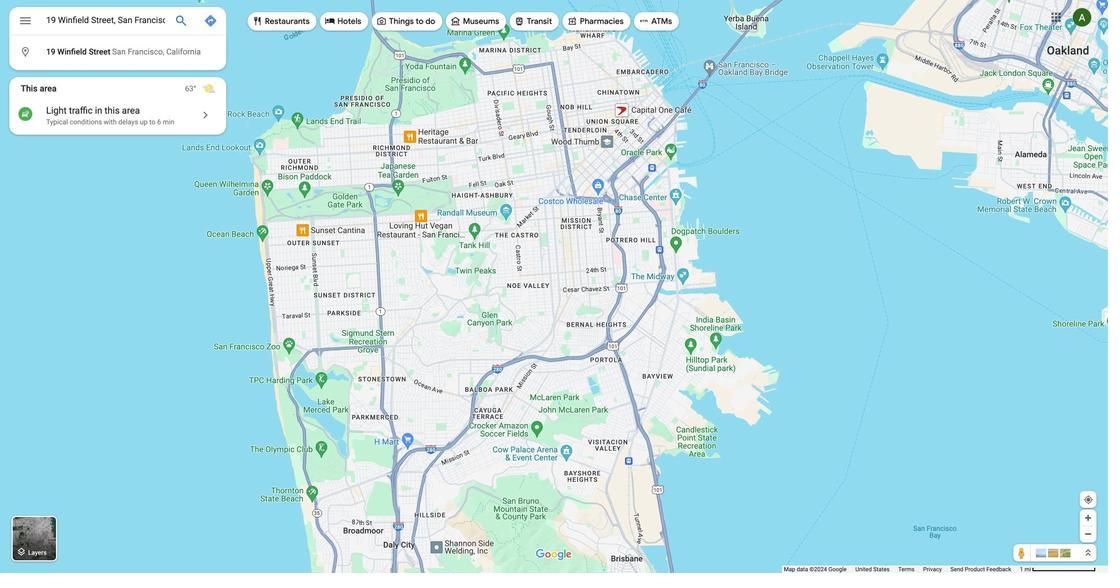 Task type: describe. For each thing, give the bounding box(es) containing it.
Search Google Maps field
[[9, 7, 226, 38]]

show street view coverage image
[[1014, 545, 1031, 562]]

none search field inside google maps element
[[9, 7, 226, 70]]

partly cloudy image
[[202, 82, 216, 96]]

google maps element
[[0, 0, 1109, 573]]

this area region
[[9, 77, 226, 135]]

cell inside search box
[[9, 43, 219, 62]]



Task type: vqa. For each thing, say whether or not it's contained in the screenshot.
Zoom in icon
yes



Task type: locate. For each thing, give the bounding box(es) containing it.
google account: augustus odena  
(augustus@adept.ai) image
[[1074, 8, 1092, 27]]

zoom in image
[[1084, 514, 1093, 523]]

none field inside search google maps field
[[46, 13, 165, 27]]

None field
[[46, 13, 165, 27]]

cell
[[9, 43, 219, 62]]

show your location image
[[1084, 495, 1094, 505]]

None search field
[[9, 7, 226, 70]]

zoom out image
[[1084, 530, 1093, 539]]



